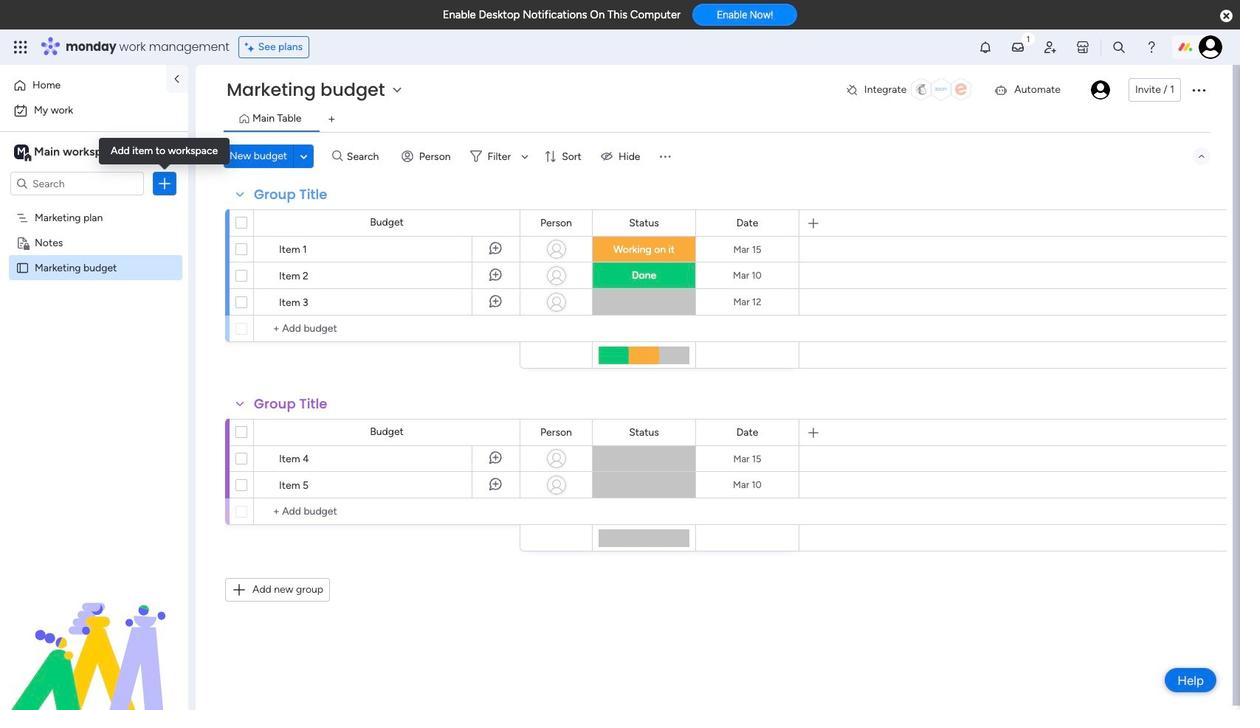 Task type: describe. For each thing, give the bounding box(es) containing it.
2 vertical spatial option
[[0, 204, 188, 207]]

1 vertical spatial options image
[[157, 176, 172, 191]]

monday marketplace image
[[1075, 40, 1090, 55]]

add view image
[[329, 114, 335, 125]]

collapse image
[[1196, 151, 1208, 162]]

v2 search image
[[332, 148, 343, 165]]

menu image
[[658, 149, 673, 164]]

1 vertical spatial kendall parks image
[[1091, 80, 1110, 100]]

update feed image
[[1010, 40, 1025, 55]]

lottie animation element
[[0, 562, 188, 711]]

help image
[[1144, 40, 1159, 55]]

select product image
[[13, 40, 28, 55]]

0 vertical spatial options image
[[1190, 81, 1208, 99]]

angle down image
[[300, 151, 307, 162]]

1 + add budget text field from the top
[[261, 320, 513, 338]]

lottie animation image
[[0, 562, 188, 711]]

0 vertical spatial option
[[9, 74, 157, 97]]

workspace selection element
[[14, 143, 123, 162]]

1 image
[[1022, 30, 1035, 47]]

arrow down image
[[516, 148, 534, 165]]

2 + add budget text field from the top
[[261, 503, 513, 521]]

Search field
[[343, 146, 387, 167]]

workspace image
[[14, 144, 29, 160]]

private board image
[[16, 235, 30, 249]]

invite members image
[[1043, 40, 1058, 55]]



Task type: locate. For each thing, give the bounding box(es) containing it.
options image
[[1190, 81, 1208, 99], [157, 176, 172, 191]]

list box
[[0, 202, 188, 479]]

notifications image
[[978, 40, 993, 55]]

0 vertical spatial + add budget text field
[[261, 320, 513, 338]]

see plans image
[[245, 39, 258, 55]]

0 horizontal spatial kendall parks image
[[1091, 80, 1110, 100]]

1 vertical spatial + add budget text field
[[261, 503, 513, 521]]

tab list
[[224, 108, 1211, 132]]

None field
[[250, 185, 331, 204], [537, 215, 576, 231], [625, 215, 663, 231], [733, 215, 762, 231], [250, 395, 331, 414], [537, 425, 576, 441], [625, 425, 663, 441], [733, 425, 762, 441], [250, 185, 331, 204], [537, 215, 576, 231], [625, 215, 663, 231], [733, 215, 762, 231], [250, 395, 331, 414], [537, 425, 576, 441], [625, 425, 663, 441], [733, 425, 762, 441]]

0 vertical spatial kendall parks image
[[1199, 35, 1222, 59]]

kendall parks image
[[1199, 35, 1222, 59], [1091, 80, 1110, 100]]

1 horizontal spatial options image
[[1190, 81, 1208, 99]]

public board image
[[16, 261, 30, 275]]

+ Add budget text field
[[261, 320, 513, 338], [261, 503, 513, 521]]

1 vertical spatial option
[[9, 99, 179, 123]]

option
[[9, 74, 157, 97], [9, 99, 179, 123], [0, 204, 188, 207]]

Search in workspace field
[[31, 175, 123, 192]]

tab
[[320, 108, 344, 131]]

dapulse close image
[[1220, 9, 1233, 24]]

search everything image
[[1112, 40, 1126, 55]]

0 horizontal spatial options image
[[157, 176, 172, 191]]

1 horizontal spatial kendall parks image
[[1199, 35, 1222, 59]]



Task type: vqa. For each thing, say whether or not it's contained in the screenshot.
manual
no



